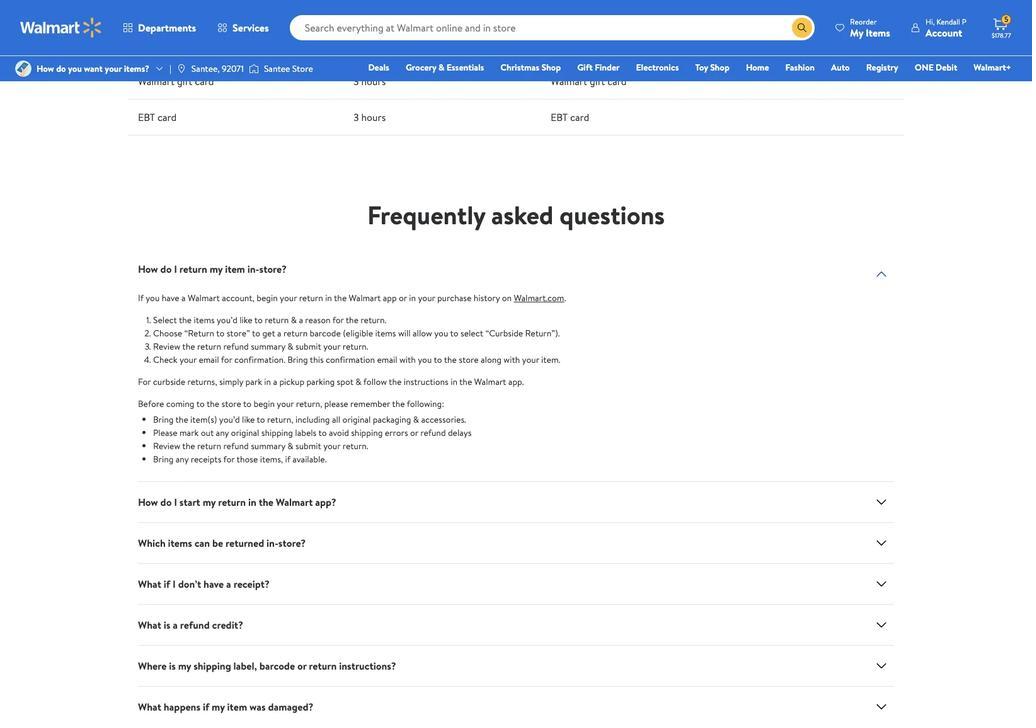 Task type: vqa. For each thing, say whether or not it's contained in the screenshot.
card
yes



Task type: describe. For each thing, give the bounding box(es) containing it.
reorder
[[850, 16, 877, 27]]

store inside select the items you'd like to return & a reason for the return. choose "return to store" to get a return barcode (eligible items will allow you to select "curbside return"). review the return refund summary & submit your return. check your email for confirmation. bring this confirmation email with you to the store along with your item.
[[459, 353, 479, 366]]

this
[[310, 353, 324, 366]]

what if i don't have a receipt? image
[[874, 577, 889, 592]]

in right 'instructions'
[[451, 376, 457, 388]]

how for how do i start my return in the walmart app?
[[138, 495, 158, 509]]

you left want
[[68, 62, 82, 75]]

walmart down how do i return my item in-store? on the top left
[[188, 292, 220, 304]]

confirmation.
[[234, 353, 285, 366]]

return inside "before coming to the store to begin your return, please remember the following: bring the item(s) you'd like to return, including all original packaging & accessories. please mark out any original shipping labels to avoid shipping errors or refund delays review the return refund summary & submit your return. bring any receipts for those items, if available."
[[197, 440, 221, 452]]

frequently
[[367, 197, 485, 232]]

gift finder
[[577, 61, 620, 74]]

services button
[[207, 13, 280, 43]]

which
[[138, 536, 166, 550]]

in up reason
[[325, 292, 332, 304]]

what for what happens if my item was damaged?
[[138, 700, 161, 714]]

|
[[169, 62, 171, 75]]

0 vertical spatial have
[[162, 292, 179, 304]]

app.
[[508, 376, 524, 388]]

submit inside select the items you'd like to return & a reason for the return. choose "return to store" to get a return barcode (eligible items will allow you to select "curbside return"). review the return refund summary & submit your return. check your email for confirmation. bring this confirmation email with you to the store along with your item.
[[296, 340, 321, 353]]

1 vertical spatial any
[[176, 453, 189, 466]]

grocery & essentials
[[406, 61, 484, 74]]

& up "available."
[[288, 440, 293, 452]]

Search search field
[[290, 15, 815, 40]]

auto link
[[825, 60, 855, 74]]

for curbside returns, simply park in a pickup parking spot & follow the instructions in the walmart app.
[[138, 376, 524, 388]]

& right grocery
[[439, 61, 445, 74]]

my right start
[[203, 495, 216, 509]]

card down finder
[[608, 74, 627, 88]]

simply
[[219, 376, 243, 388]]

debit
[[577, 3, 599, 16]]

your up this
[[323, 340, 340, 353]]

search icon image
[[797, 23, 807, 33]]

& down following:
[[413, 413, 419, 426]]

before coming to the store to begin your return, please remember the following: bring the item(s) you'd like to return, including all original packaging & accessories. please mark out any original shipping labels to avoid shipping errors or refund delays review the return refund summary & submit your return. bring any receipts for those items, if available.
[[138, 398, 472, 466]]

where is my shipping label, barcode or return instructions?
[[138, 659, 396, 673]]

return").
[[525, 327, 560, 340]]

your down the pickup
[[277, 398, 294, 410]]

refund inside select the items you'd like to return & a reason for the return. choose "return to store" to get a return barcode (eligible items will allow you to select "curbside return"). review the return refund summary & submit your return. check your email for confirmation. bring this confirmation email with you to the store along with your item.
[[223, 340, 249, 353]]

1 horizontal spatial shipping
[[261, 427, 293, 439]]

& left reason
[[291, 314, 297, 326]]

i for start
[[174, 495, 177, 509]]

history
[[474, 292, 500, 304]]

your down avoid
[[323, 440, 340, 452]]

a down what if i don't have a receipt?
[[173, 618, 178, 632]]

business
[[361, 3, 397, 16]]

2 vertical spatial if
[[203, 700, 209, 714]]

please
[[324, 398, 348, 410]]

following:
[[407, 398, 444, 410]]

do for start
[[160, 495, 172, 509]]

santee,
[[191, 62, 220, 75]]

if you have a walmart account, begin your return in the walmart app or in your purchase history on walmart.com .
[[138, 292, 566, 304]]

deals
[[368, 61, 389, 74]]

review inside select the items you'd like to return & a reason for the return. choose "return to store" to get a return barcode (eligible items will allow you to select "curbside return"). review the return refund summary & submit your return. check your email for confirmation. bring this confirmation email with you to the store along with your item.
[[153, 340, 180, 353]]

fashion link
[[780, 60, 820, 74]]

refund up those in the left bottom of the page
[[223, 440, 249, 452]]

if
[[138, 292, 144, 304]]

you right if
[[146, 292, 160, 304]]

1 ebt card from the left
[[138, 110, 177, 124]]

2 horizontal spatial shipping
[[351, 427, 383, 439]]

what is a refund credit? image
[[874, 617, 889, 633]]

1 refund from the left
[[138, 38, 170, 52]]

label,
[[233, 659, 257, 673]]

questions
[[560, 197, 665, 232]]

items,
[[260, 453, 283, 466]]

1 vertical spatial bring
[[153, 413, 174, 426]]

1 horizontal spatial items
[[194, 314, 215, 326]]

gift
[[577, 61, 593, 74]]

will
[[398, 327, 411, 340]]

parking
[[306, 376, 335, 388]]

0 horizontal spatial if
[[164, 577, 170, 591]]

2 ebt card from the left
[[551, 110, 589, 124]]

receipt?
[[234, 577, 270, 591]]

home
[[746, 61, 769, 74]]

0 vertical spatial return.
[[361, 314, 386, 326]]

home link
[[740, 60, 775, 74]]

how do i return my item in-store?
[[138, 262, 287, 276]]

walmart image
[[20, 18, 102, 38]]

damaged?
[[268, 700, 313, 714]]

3 hours for refund credit
[[354, 38, 386, 52]]

you right allow
[[434, 327, 448, 340]]

grocery
[[406, 61, 436, 74]]

purchase
[[437, 292, 471, 304]]

those
[[237, 453, 258, 466]]

santee
[[264, 62, 290, 75]]

a right get
[[277, 327, 281, 340]]

1 walmart gift card from the left
[[138, 74, 214, 88]]

avoid
[[329, 427, 349, 439]]

all
[[332, 413, 340, 426]]

0 horizontal spatial return,
[[267, 413, 293, 426]]

return. inside "before coming to the store to begin your return, please remember the following: bring the item(s) you'd like to return, including all original packaging & accessories. please mark out any original shipping labels to avoid shipping errors or refund delays review the return refund summary & submit your return. bring any receipts for those items, if available."
[[343, 440, 368, 452]]

is for what
[[164, 618, 170, 632]]

fashion
[[785, 61, 815, 74]]

want
[[84, 62, 103, 75]]

walmart.com
[[514, 292, 564, 304]]

1 vertical spatial original
[[231, 427, 259, 439]]

5
[[1004, 14, 1008, 25]]

before
[[138, 398, 164, 410]]

3 hours for ebt card
[[354, 110, 386, 124]]

2 with from the left
[[504, 353, 520, 366]]

7
[[354, 3, 359, 16]]

grocery & essentials link
[[400, 60, 490, 74]]

do for want
[[56, 62, 66, 75]]

follow
[[363, 376, 387, 388]]

1 horizontal spatial in-
[[267, 536, 278, 550]]

account
[[926, 26, 962, 39]]

my up account,
[[210, 262, 223, 276]]

including
[[295, 413, 330, 426]]

3 for ebt card
[[354, 110, 359, 124]]

item(s)
[[190, 413, 217, 426]]

you'd inside "before coming to the store to begin your return, please remember the following: bring the item(s) you'd like to return, including all original packaging & accessories. please mark out any original shipping labels to avoid shipping errors or refund delays review the return refund summary & submit your return. bring any receipts for those items, if available."
[[219, 413, 240, 426]]

a left reason
[[299, 314, 303, 326]]

7 business days
[[354, 3, 419, 16]]

2 horizontal spatial gift
[[626, 3, 641, 16]]

select
[[461, 327, 483, 340]]

your right want
[[105, 62, 122, 75]]

account,
[[222, 292, 255, 304]]

receipts
[[191, 453, 221, 466]]

store inside "before coming to the store to begin your return, please remember the following: bring the item(s) you'd like to return, including all original packaging & accessories. please mark out any original shipping labels to avoid shipping errors or refund delays review the return refund summary & submit your return. bring any receipts for those items, if available."
[[221, 398, 241, 410]]

in right app at the top of the page
[[409, 292, 416, 304]]

begin for account,
[[257, 292, 278, 304]]

1 vertical spatial item
[[227, 700, 247, 714]]

card left cash
[[643, 3, 663, 16]]

0 vertical spatial item
[[225, 262, 245, 276]]

"return
[[184, 327, 214, 340]]

0 horizontal spatial items
[[168, 536, 192, 550]]

hours for ebt card
[[361, 110, 386, 124]]

card down |
[[157, 110, 177, 124]]

services
[[233, 21, 269, 35]]

happens
[[164, 700, 200, 714]]

0 vertical spatial in-
[[247, 262, 259, 276]]

a up "return
[[181, 292, 186, 304]]

walmart left app at the top of the page
[[349, 292, 381, 304]]

labels
[[295, 427, 316, 439]]

app?
[[315, 495, 336, 509]]

delays
[[448, 427, 472, 439]]

which items can be returned in-store?
[[138, 536, 306, 550]]

 image for how do you want your items?
[[15, 60, 32, 77]]

2 credit from the left
[[585, 38, 610, 52]]

reorder my items
[[850, 16, 890, 39]]

auto
[[831, 61, 850, 74]]

what happens if my item was damaged?
[[138, 700, 313, 714]]

card down gift
[[570, 110, 589, 124]]

p
[[962, 16, 967, 27]]

or right app at the top of the page
[[399, 292, 407, 304]]

you'd inside select the items you'd like to return & a reason for the return. choose "return to store" to get a return barcode (eligible items will allow you to select "curbside return"). review the return refund summary & submit your return. check your email for confirmation. bring this confirmation email with you to the store along with your item.
[[217, 314, 237, 326]]

how for how do you want your items?
[[37, 62, 54, 75]]

& right spot
[[356, 376, 361, 388]]

errors
[[385, 427, 408, 439]]

select the items you'd like to return & a reason for the return. choose "return to store" to get a return barcode (eligible items will allow you to select "curbside return"). review the return refund summary & submit your return. check your email for confirmation. bring this confirmation email with you to the store along with your item.
[[153, 314, 560, 366]]

walmart down gift
[[551, 74, 587, 88]]

1 with from the left
[[399, 353, 416, 366]]

which items can be returned in-store? image
[[874, 536, 889, 551]]

start
[[179, 495, 200, 509]]

shop for toy shop
[[710, 61, 730, 74]]

summary inside "before coming to the store to begin your return, please remember the following: bring the item(s) you'd like to return, including all original packaging & accessories. please mark out any original shipping labels to avoid shipping errors or refund delays review the return refund summary & submit your return. bring any receipts for those items, if available."
[[251, 440, 285, 452]]

1 vertical spatial return.
[[343, 340, 368, 353]]

in up 'returned'
[[248, 495, 256, 509]]

3 for refund credit
[[354, 38, 359, 52]]

toy shop
[[695, 61, 730, 74]]

on
[[502, 292, 512, 304]]

what for what if i don't have a receipt?
[[138, 577, 161, 591]]



Task type: locate. For each thing, give the bounding box(es) containing it.
items up "return
[[194, 314, 215, 326]]

remember
[[350, 398, 390, 410]]

if left don't
[[164, 577, 170, 591]]

if inside "before coming to the store to begin your return, please remember the following: bring the item(s) you'd like to return, including all original packaging & accessories. please mark out any original shipping labels to avoid shipping errors or refund delays review the return refund summary & submit your return. bring any receipts for those items, if available."
[[285, 453, 290, 466]]

in right park
[[264, 376, 271, 388]]

2 hours from the top
[[361, 74, 386, 88]]

return. down (eligible
[[343, 340, 368, 353]]

0 vertical spatial if
[[285, 453, 290, 466]]

1 horizontal spatial ebt card
[[551, 110, 589, 124]]

store left the along
[[459, 353, 479, 366]]

i left start
[[174, 495, 177, 509]]

walmart left app?
[[276, 495, 313, 509]]

0 horizontal spatial shipping
[[194, 659, 231, 673]]

you up 'instructions'
[[418, 353, 432, 366]]

packaging
[[373, 413, 411, 426]]

toy
[[695, 61, 708, 74]]

allow
[[413, 327, 432, 340]]

walmart+
[[974, 61, 1011, 74]]

barcode down reason
[[310, 327, 341, 340]]

was
[[250, 700, 266, 714]]

0 vertical spatial return,
[[296, 398, 322, 410]]

2 vertical spatial for
[[223, 453, 235, 466]]

1 vertical spatial store
[[221, 398, 241, 410]]

one
[[915, 61, 934, 74]]

3 hours for walmart gift card
[[354, 74, 386, 88]]

 image
[[15, 60, 32, 77], [249, 62, 259, 75]]

1 what from the top
[[138, 577, 161, 591]]

credit?
[[212, 618, 243, 632]]

2 3 from the top
[[354, 74, 359, 88]]

asked
[[491, 197, 553, 232]]

 image for santee store
[[249, 62, 259, 75]]

return
[[179, 262, 207, 276], [299, 292, 323, 304], [265, 314, 289, 326], [284, 327, 308, 340], [197, 340, 221, 353], [197, 440, 221, 452], [218, 495, 246, 509], [309, 659, 337, 673]]

if right happens
[[203, 700, 209, 714]]

0 horizontal spatial gift
[[177, 74, 192, 88]]

instructions
[[404, 376, 448, 388]]

walmart gift card
[[138, 74, 214, 88], [551, 74, 627, 88]]

for left those in the left bottom of the page
[[223, 453, 235, 466]]

you
[[68, 62, 82, 75], [146, 292, 160, 304], [434, 327, 448, 340], [418, 353, 432, 366]]

(eligible
[[343, 327, 373, 340]]

1 email from the left
[[199, 353, 219, 366]]

refund left credit?
[[180, 618, 210, 632]]

2 refund from the left
[[551, 38, 582, 52]]

0 vertical spatial summary
[[251, 340, 285, 353]]

review inside "before coming to the store to begin your return, please remember the following: bring the item(s) you'd like to return, including all original packaging & accessories. please mark out any original shipping labels to avoid shipping errors or refund delays review the return refund summary & submit your return. bring any receipts for those items, if available."
[[153, 440, 180, 452]]

refund down accessories.
[[420, 427, 446, 439]]

how up which
[[138, 495, 158, 509]]

0 horizontal spatial original
[[231, 427, 259, 439]]

credit down departments
[[172, 38, 198, 52]]

you'd up store"
[[217, 314, 237, 326]]

hi, kendall p account
[[926, 16, 967, 39]]

hours for walmart gift card
[[361, 74, 386, 88]]

store"
[[227, 327, 250, 340]]

0 vertical spatial 3 hours
[[354, 38, 386, 52]]

1 vertical spatial store?
[[278, 536, 306, 550]]

2 vertical spatial what
[[138, 700, 161, 714]]

what happens if my item was damaged? image
[[874, 699, 889, 714]]

0 horizontal spatial have
[[162, 292, 179, 304]]

0 vertical spatial items
[[194, 314, 215, 326]]

coming
[[166, 398, 194, 410]]

1 vertical spatial return,
[[267, 413, 293, 426]]

where
[[138, 659, 167, 673]]

2 vertical spatial hours
[[361, 110, 386, 124]]

store?
[[259, 262, 287, 276], [278, 536, 306, 550]]

1 horizontal spatial shop
[[710, 61, 730, 74]]

or right errors
[[410, 427, 418, 439]]

electronics
[[636, 61, 679, 74]]

walmart down the along
[[474, 376, 506, 388]]

submit up "available."
[[296, 440, 321, 452]]

1 summary from the top
[[251, 340, 285, 353]]

any right out
[[216, 427, 229, 439]]

1 vertical spatial you'd
[[219, 413, 240, 426]]

1 review from the top
[[153, 340, 180, 353]]

0 vertical spatial hours
[[361, 38, 386, 52]]

i left don't
[[173, 577, 176, 591]]

like up store"
[[240, 314, 252, 326]]

1 refund credit from the left
[[138, 38, 198, 52]]

2 email from the left
[[377, 353, 397, 366]]

1 horizontal spatial original
[[342, 413, 371, 426]]

2 walmart gift card from the left
[[551, 74, 627, 88]]

1 horizontal spatial email
[[377, 353, 397, 366]]

0 horizontal spatial refund credit
[[138, 38, 198, 52]]

one debit
[[915, 61, 957, 74]]

1 vertical spatial items
[[375, 327, 396, 340]]

0 horizontal spatial email
[[199, 353, 219, 366]]

2 summary from the top
[[251, 440, 285, 452]]

for
[[332, 314, 344, 326], [221, 353, 232, 366], [223, 453, 235, 466]]

to
[[254, 314, 263, 326], [216, 327, 224, 340], [252, 327, 260, 340], [450, 327, 458, 340], [434, 353, 442, 366], [196, 398, 205, 410], [243, 398, 252, 410], [257, 413, 265, 426], [318, 427, 327, 439]]

how for how do i return my item in-store?
[[138, 262, 158, 276]]

do for return
[[160, 262, 172, 276]]

electronics link
[[630, 60, 685, 74]]

how do i return my item in-store? image
[[874, 267, 889, 282]]

0 vertical spatial barcode
[[310, 327, 341, 340]]

barcode right label,
[[259, 659, 295, 673]]

your left item.
[[522, 353, 539, 366]]

2 ebt from the left
[[551, 110, 568, 124]]

shop right toy
[[710, 61, 730, 74]]

1 vertical spatial in-
[[267, 536, 278, 550]]

begin down park
[[254, 398, 275, 410]]

your right account,
[[280, 292, 297, 304]]

item.
[[541, 353, 560, 366]]

92071
[[222, 62, 244, 75]]

what if i don't have a receipt?
[[138, 577, 270, 591]]

1 vertical spatial for
[[221, 353, 232, 366]]

1 vertical spatial submit
[[296, 440, 321, 452]]

for up simply
[[221, 353, 232, 366]]

what for what is a refund credit?
[[138, 618, 161, 632]]

0 horizontal spatial refund
[[138, 38, 170, 52]]

santee store
[[264, 62, 313, 75]]

refund credit up gift
[[551, 38, 610, 52]]

get
[[262, 327, 275, 340]]

0 horizontal spatial store
[[221, 398, 241, 410]]

item up account,
[[225, 262, 245, 276]]

 image right 92071
[[249, 62, 259, 75]]

 image
[[176, 64, 186, 74]]

gift
[[626, 3, 641, 16], [177, 74, 192, 88], [590, 74, 605, 88]]

any left receipts
[[176, 453, 189, 466]]

return, left including
[[267, 413, 293, 426]]

if right items, in the bottom of the page
[[285, 453, 290, 466]]

3 3 hours from the top
[[354, 110, 386, 124]]

0 vertical spatial store
[[459, 353, 479, 366]]

1 vertical spatial what
[[138, 618, 161, 632]]

or inside "before coming to the store to begin your return, please remember the following: bring the item(s) you'd like to return, including all original packaging & accessories. please mark out any original shipping labels to avoid shipping errors or refund delays review the return refund summary & submit your return. bring any receipts for those items, if available."
[[410, 427, 418, 439]]

1 vertical spatial is
[[169, 659, 176, 673]]

items left will on the top of the page
[[375, 327, 396, 340]]

2 shop from the left
[[710, 61, 730, 74]]

0 horizontal spatial ebt
[[138, 110, 155, 124]]

toy shop link
[[690, 60, 735, 74]]

1 vertical spatial hours
[[361, 74, 386, 88]]

shop for christmas shop
[[541, 61, 561, 74]]

1 horizontal spatial return,
[[296, 398, 322, 410]]

refund down store"
[[223, 340, 249, 353]]

1 submit from the top
[[296, 340, 321, 353]]

2 3 hours from the top
[[354, 74, 386, 88]]

gift down gift finder
[[590, 74, 605, 88]]

2 vertical spatial how
[[138, 495, 158, 509]]

1 horizontal spatial ebt
[[551, 110, 568, 124]]

like inside "before coming to the store to begin your return, please remember the following: bring the item(s) you'd like to return, including all original packaging & accessories. please mark out any original shipping labels to avoid shipping errors or refund delays review the return refund summary & submit your return. bring any receipts for those items, if available."
[[242, 413, 255, 426]]

registry link
[[860, 60, 904, 74]]

0 vertical spatial 3
[[354, 38, 359, 52]]

2 vertical spatial 3
[[354, 110, 359, 124]]

1 ebt from the left
[[138, 110, 155, 124]]

0 vertical spatial do
[[56, 62, 66, 75]]

1 horizontal spatial refund credit
[[551, 38, 610, 52]]

0 vertical spatial submit
[[296, 340, 321, 353]]

have right don't
[[204, 577, 224, 591]]

please
[[153, 427, 177, 439]]

how up if
[[138, 262, 158, 276]]

1 horizontal spatial  image
[[249, 62, 259, 75]]

santee, 92071
[[191, 62, 244, 75]]

walmart gift card down departments
[[138, 74, 214, 88]]

in- right 'returned'
[[267, 536, 278, 550]]

hi,
[[926, 16, 935, 27]]

1 horizontal spatial gift
[[590, 74, 605, 88]]

1 shop from the left
[[541, 61, 561, 74]]

a left the pickup
[[273, 376, 277, 388]]

email up the follow
[[377, 353, 397, 366]]

2 submit from the top
[[296, 440, 321, 452]]

you'd
[[217, 314, 237, 326], [219, 413, 240, 426]]

0 horizontal spatial  image
[[15, 60, 32, 77]]

finder
[[595, 61, 620, 74]]

1 vertical spatial barcode
[[259, 659, 295, 673]]

item left was
[[227, 700, 247, 714]]

do left want
[[56, 62, 66, 75]]

1 horizontal spatial credit
[[585, 38, 610, 52]]

1 vertical spatial summary
[[251, 440, 285, 452]]

0 vertical spatial store?
[[259, 262, 287, 276]]

2 review from the top
[[153, 440, 180, 452]]

deals link
[[363, 60, 395, 74]]

ebt card down gift
[[551, 110, 589, 124]]

store
[[292, 62, 313, 75]]

is for where
[[169, 659, 176, 673]]

how do i start my return in the walmart app? image
[[874, 495, 889, 510]]

i for don't
[[173, 577, 176, 591]]

email up the 'returns,'
[[199, 353, 219, 366]]

do up 'select'
[[160, 262, 172, 276]]

0 horizontal spatial credit
[[172, 38, 198, 52]]

2 vertical spatial return.
[[343, 440, 368, 452]]

2 vertical spatial do
[[160, 495, 172, 509]]

0 horizontal spatial any
[[176, 453, 189, 466]]

choose
[[153, 327, 182, 340]]

1 vertical spatial begin
[[254, 398, 275, 410]]

1 horizontal spatial any
[[216, 427, 229, 439]]

or left cash
[[665, 3, 674, 16]]

0 vertical spatial begin
[[257, 292, 278, 304]]

ebt
[[138, 110, 155, 124], [551, 110, 568, 124]]

is
[[164, 618, 170, 632], [169, 659, 176, 673]]

2 what from the top
[[138, 618, 161, 632]]

along
[[481, 353, 502, 366]]

2 vertical spatial 3 hours
[[354, 110, 386, 124]]

have
[[162, 292, 179, 304], [204, 577, 224, 591]]

1 vertical spatial have
[[204, 577, 224, 591]]

1 credit from the left
[[172, 38, 198, 52]]

shipping left label,
[[194, 659, 231, 673]]

1 horizontal spatial barcode
[[310, 327, 341, 340]]

a left the receipt? in the left of the page
[[226, 577, 231, 591]]

return. up (eligible
[[361, 314, 386, 326]]

debit
[[936, 61, 957, 74]]

.
[[564, 292, 566, 304]]

departments
[[138, 21, 196, 35]]

0 vertical spatial what
[[138, 577, 161, 591]]

0 vertical spatial like
[[240, 314, 252, 326]]

is up where
[[164, 618, 170, 632]]

refund credit down departments
[[138, 38, 198, 52]]

2 refund credit from the left
[[551, 38, 610, 52]]

bring
[[287, 353, 308, 366], [153, 413, 174, 426], [153, 453, 174, 466]]

1 vertical spatial review
[[153, 440, 180, 452]]

summary down get
[[251, 340, 285, 353]]

days
[[400, 3, 419, 16]]

0 vertical spatial original
[[342, 413, 371, 426]]

is right where
[[169, 659, 176, 673]]

my right where
[[178, 659, 191, 673]]

refund down departments
[[138, 38, 170, 52]]

my right happens
[[212, 700, 225, 714]]

where is my shipping label, barcode or return instructions? image
[[874, 658, 889, 674]]

1 horizontal spatial have
[[204, 577, 224, 591]]

0 vertical spatial review
[[153, 340, 180, 353]]

0 vertical spatial i
[[174, 262, 177, 276]]

for inside "before coming to the store to begin your return, please remember the following: bring the item(s) you'd like to return, including all original packaging & accessories. please mark out any original shipping labels to avoid shipping errors or refund delays review the return refund summary & submit your return. bring any receipts for those items, if available."
[[223, 453, 235, 466]]

shop right christmas
[[541, 61, 561, 74]]

kendall
[[937, 16, 960, 27]]

ebt card
[[138, 110, 177, 124], [551, 110, 589, 124]]

2 vertical spatial bring
[[153, 453, 174, 466]]

begin right account,
[[257, 292, 278, 304]]

walmart left santee,
[[138, 74, 175, 88]]

mark
[[180, 427, 199, 439]]

3 for walmart gift card
[[354, 74, 359, 88]]

barcode inside select the items you'd like to return & a reason for the return. choose "return to store" to get a return barcode (eligible items will allow you to select "curbside return"). review the return refund summary & submit your return. check your email for confirmation. bring this confirmation email with you to the store along with your item.
[[310, 327, 341, 340]]

card left 92071
[[195, 74, 214, 88]]

how
[[37, 62, 54, 75], [138, 262, 158, 276], [138, 495, 158, 509]]

your
[[105, 62, 122, 75], [280, 292, 297, 304], [418, 292, 435, 304], [323, 340, 340, 353], [180, 353, 197, 366], [522, 353, 539, 366], [277, 398, 294, 410], [323, 440, 340, 452]]

hours for refund credit
[[361, 38, 386, 52]]

shipping
[[261, 427, 293, 439], [351, 427, 383, 439], [194, 659, 231, 673]]

same debit card, gift card or cash
[[551, 3, 696, 16]]

submit inside "before coming to the store to begin your return, please remember the following: bring the item(s) you'd like to return, including all original packaging & accessories. please mark out any original shipping labels to avoid shipping errors or refund delays review the return refund summary & submit your return. bring any receipts for those items, if available."
[[296, 440, 321, 452]]

original right all
[[342, 413, 371, 426]]

summary inside select the items you'd like to return & a reason for the return. choose "return to store" to get a return barcode (eligible items will allow you to select "curbside return"). review the return refund summary & submit your return. check your email for confirmation. bring this confirmation email with you to the store along with your item.
[[251, 340, 285, 353]]

1 hours from the top
[[361, 38, 386, 52]]

review down choose
[[153, 340, 180, 353]]

items
[[194, 314, 215, 326], [375, 327, 396, 340], [168, 536, 192, 550]]

walmart gift card down gift
[[551, 74, 627, 88]]

bring inside select the items you'd like to return & a reason for the return. choose "return to store" to get a return barcode (eligible items will allow you to select "curbside return"). review the return refund summary & submit your return. check your email for confirmation. bring this confirmation email with you to the store along with your item.
[[287, 353, 308, 366]]

i for return
[[174, 262, 177, 276]]

5 $178.77
[[992, 14, 1011, 40]]

like
[[240, 314, 252, 326], [242, 413, 255, 426]]

1 vertical spatial how
[[138, 262, 158, 276]]

i up 'select'
[[174, 262, 177, 276]]

1 horizontal spatial walmart gift card
[[551, 74, 627, 88]]

1 vertical spatial do
[[160, 262, 172, 276]]

christmas
[[500, 61, 539, 74]]

0 horizontal spatial shop
[[541, 61, 561, 74]]

for
[[138, 376, 151, 388]]

for right reason
[[332, 314, 344, 326]]

1 3 hours from the top
[[354, 38, 386, 52]]

bring left this
[[287, 353, 308, 366]]

& up the pickup
[[288, 340, 293, 353]]

how do i start my return in the walmart app?
[[138, 495, 336, 509]]

essentials
[[447, 61, 484, 74]]

your right check
[[180, 353, 197, 366]]

0 vertical spatial you'd
[[217, 314, 237, 326]]

3 3 from the top
[[354, 110, 359, 124]]

out
[[201, 427, 214, 439]]

0 vertical spatial any
[[216, 427, 229, 439]]

app
[[383, 292, 397, 304]]

how down walmart 'image'
[[37, 62, 54, 75]]

with
[[399, 353, 416, 366], [504, 353, 520, 366]]

0 horizontal spatial ebt card
[[138, 110, 177, 124]]

0 horizontal spatial barcode
[[259, 659, 295, 673]]

like inside select the items you'd like to return & a reason for the return. choose "return to store" to get a return barcode (eligible items will allow you to select "curbside return"). review the return refund summary & submit your return. check your email for confirmation. bring this confirmation email with you to the store along with your item.
[[240, 314, 252, 326]]

0 vertical spatial for
[[332, 314, 344, 326]]

registry
[[866, 61, 898, 74]]

returned
[[226, 536, 264, 550]]

your left purchase
[[418, 292, 435, 304]]

begin for to
[[254, 398, 275, 410]]

return, up including
[[296, 398, 322, 410]]

gift right the card,
[[626, 3, 641, 16]]

walmart+ link
[[968, 60, 1017, 74]]

1 3 from the top
[[354, 38, 359, 52]]

2 vertical spatial items
[[168, 536, 192, 550]]

1 vertical spatial 3
[[354, 74, 359, 88]]

ebt card down |
[[138, 110, 177, 124]]

original up those in the left bottom of the page
[[231, 427, 259, 439]]

bring down "please"
[[153, 453, 174, 466]]

you'd right item(s)
[[219, 413, 240, 426]]

3 what from the top
[[138, 700, 161, 714]]

with right the along
[[504, 353, 520, 366]]

ebt down items?
[[138, 110, 155, 124]]

0 horizontal spatial walmart gift card
[[138, 74, 214, 88]]

what up where
[[138, 618, 161, 632]]

Walmart Site-Wide search field
[[290, 15, 815, 40]]

2 horizontal spatial items
[[375, 327, 396, 340]]

reason
[[305, 314, 331, 326]]

in- up account,
[[247, 262, 259, 276]]

1 horizontal spatial if
[[203, 700, 209, 714]]

check
[[153, 353, 177, 366]]

instructions?
[[339, 659, 396, 673]]

what left happens
[[138, 700, 161, 714]]

or up "damaged?" on the bottom of the page
[[297, 659, 307, 673]]

2 horizontal spatial if
[[285, 453, 290, 466]]

or
[[665, 3, 674, 16], [399, 292, 407, 304], [410, 427, 418, 439], [297, 659, 307, 673]]

begin inside "before coming to the store to begin your return, please remember the following: bring the item(s) you'd like to return, including all original packaging & accessories. please mark out any original shipping labels to avoid shipping errors or refund delays review the return refund summary & submit your return. bring any receipts for those items, if available."
[[254, 398, 275, 410]]

1 horizontal spatial store
[[459, 353, 479, 366]]

3 hours from the top
[[361, 110, 386, 124]]

confirmation
[[326, 353, 375, 366]]



